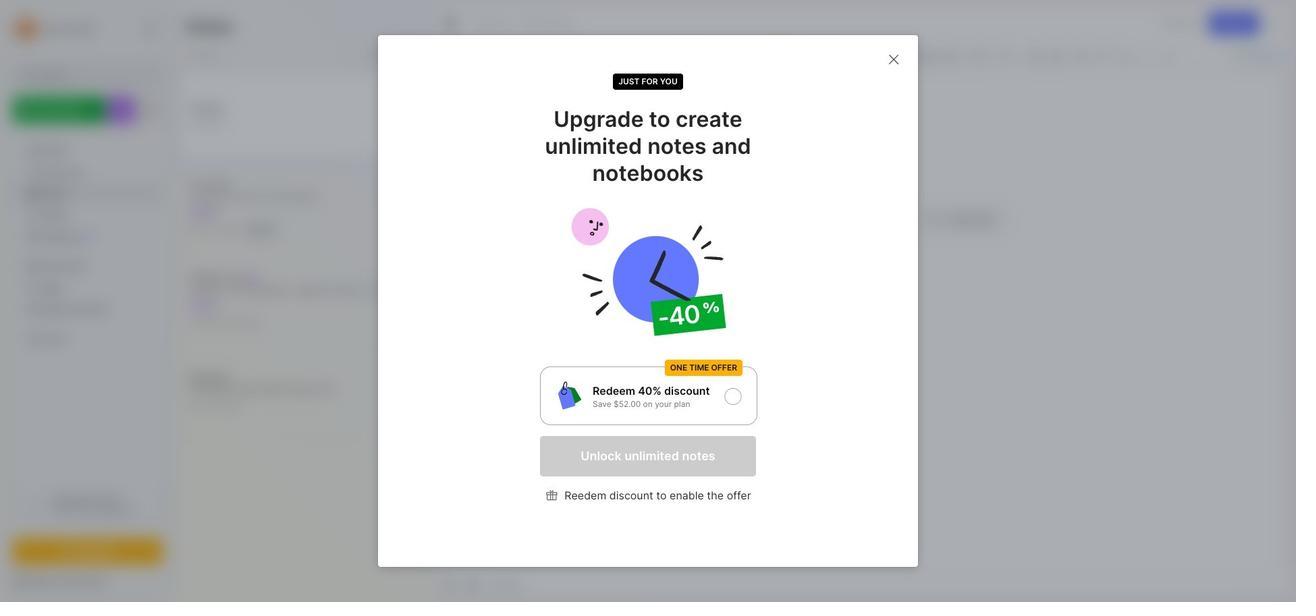 Task type: describe. For each thing, give the bounding box(es) containing it.
tree inside "main" element
[[5, 132, 171, 474]]

numbered list image
[[922, 47, 941, 65]]

insert link image
[[969, 47, 988, 65]]

none search field inside "main" element
[[37, 67, 151, 83]]

expand note image
[[443, 16, 459, 32]]

clock illustration image
[[540, 203, 756, 341]]

subscript image
[[1116, 47, 1135, 65]]

Search text field
[[37, 69, 151, 82]]

expand notebooks image
[[18, 263, 26, 271]]

bulleted list image
[[901, 47, 920, 65]]

checklist image
[[944, 47, 963, 65]]

main element
[[0, 0, 176, 602]]

indent image
[[1026, 47, 1045, 65]]

add a reminder image
[[442, 576, 458, 592]]



Task type: locate. For each thing, give the bounding box(es) containing it.
alignment image
[[993, 47, 1025, 65]]

tree
[[5, 132, 171, 474]]

Note Editor text field
[[434, 70, 1292, 570]]

add tag image
[[465, 576, 481, 592]]

None checkbox
[[540, 367, 758, 425]]

highlight image
[[865, 47, 896, 65]]

gift icon image
[[545, 489, 559, 503]]

note window element
[[433, 4, 1292, 598]]

superscript image
[[1095, 47, 1114, 65]]

expand tags image
[[18, 284, 26, 292]]

None search field
[[37, 67, 151, 83]]

outdent image
[[1048, 47, 1067, 65]]

dialog
[[378, 35, 918, 567]]

strikethrough image
[[1073, 47, 1092, 65]]



Task type: vqa. For each thing, say whether or not it's contained in the screenshot.
Start a note in the Title button
no



